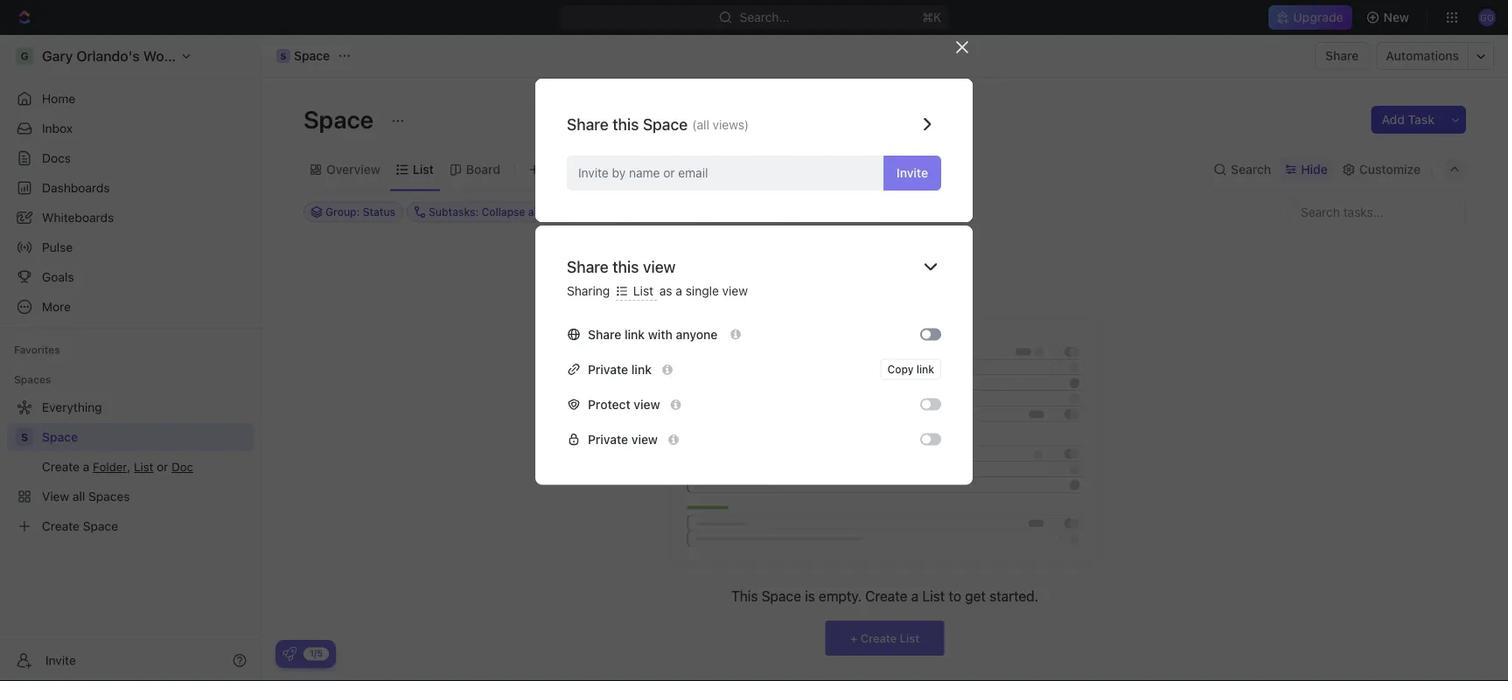 Task type: vqa. For each thing, say whether or not it's contained in the screenshot.
Favorites
yes



Task type: locate. For each thing, give the bounding box(es) containing it.
s
[[280, 51, 286, 61], [21, 431, 28, 444]]

this for view
[[613, 257, 639, 276]]

space
[[294, 49, 330, 63], [304, 105, 379, 133], [643, 115, 688, 133], [42, 430, 78, 444], [762, 588, 801, 605]]

create
[[865, 588, 908, 605], [861, 632, 897, 645]]

share this space ( all views )
[[567, 115, 749, 133]]

private up the protect
[[588, 362, 628, 377]]

2 this from the top
[[613, 257, 639, 276]]

private view
[[588, 432, 658, 447]]

⌘k
[[922, 10, 941, 24]]

share up the "invite by name or email"
[[567, 115, 609, 133]]

2 horizontal spatial invite
[[897, 166, 928, 180]]

this for space
[[613, 115, 639, 133]]

link left "with"
[[625, 327, 645, 342]]

protect
[[588, 397, 631, 412]]

link
[[625, 327, 645, 342], [631, 362, 652, 377], [917, 364, 934, 376]]

a right as
[[676, 284, 682, 298]]

private down the protect
[[588, 432, 628, 447]]

this up sharing
[[613, 257, 639, 276]]

0 horizontal spatial space, , element
[[16, 429, 33, 446]]

1 vertical spatial private
[[588, 432, 628, 447]]

pulse link
[[7, 234, 254, 262]]

overview
[[326, 162, 380, 177]]

upgrade
[[1293, 10, 1343, 24]]

dashboards
[[42, 181, 110, 195]]

this up "by"
[[613, 115, 639, 133]]

0 horizontal spatial a
[[676, 284, 682, 298]]

email
[[678, 166, 708, 180]]

1 this from the top
[[613, 115, 639, 133]]

spaces
[[14, 374, 51, 386]]

to
[[949, 588, 961, 605]]

invite inside sidebar navigation
[[45, 653, 76, 668]]

view down protect view at bottom left
[[631, 432, 658, 447]]

automations
[[1386, 49, 1459, 63]]

a left to at the bottom right
[[911, 588, 919, 605]]

link for share
[[625, 327, 645, 342]]

share down upgrade
[[1325, 49, 1359, 63]]

this space is empty. create a list to get started.
[[731, 588, 1039, 605]]

link right the copy
[[917, 364, 934, 376]]

add task button
[[1371, 106, 1445, 134]]

0 horizontal spatial invite
[[45, 653, 76, 668]]

share up sharing
[[567, 257, 609, 276]]

board link
[[463, 157, 500, 182]]

s space
[[280, 49, 330, 63]]

1 horizontal spatial invite
[[578, 166, 609, 180]]

1 horizontal spatial space, , element
[[276, 49, 290, 63]]

create up + create list
[[865, 588, 908, 605]]

list
[[413, 162, 434, 177], [630, 284, 657, 298], [922, 588, 945, 605], [900, 632, 919, 645]]

space, , element
[[276, 49, 290, 63], [16, 429, 33, 446]]

0 vertical spatial a
[[676, 284, 682, 298]]

s inside s space
[[280, 51, 286, 61]]

get
[[965, 588, 986, 605]]

inbox
[[42, 121, 73, 136]]

share inside button
[[1325, 49, 1359, 63]]

share this view
[[567, 257, 676, 276]]

list left board link
[[413, 162, 434, 177]]

view right single
[[722, 284, 748, 298]]

anyone
[[676, 327, 718, 342]]

search
[[1231, 162, 1271, 177]]

1 horizontal spatial a
[[911, 588, 919, 605]]

create right + on the bottom of the page
[[861, 632, 897, 645]]

share up "private link"
[[588, 327, 621, 342]]

0 horizontal spatial s
[[21, 431, 28, 444]]

+
[[850, 632, 858, 645]]

hide button
[[1280, 157, 1333, 182]]

(
[[692, 118, 697, 132]]

0 vertical spatial this
[[613, 115, 639, 133]]

)
[[744, 118, 749, 132]]

view
[[643, 257, 676, 276], [722, 284, 748, 298], [634, 397, 660, 412], [631, 432, 658, 447]]

favorites
[[14, 344, 60, 356]]

link down share link with anyone
[[631, 362, 652, 377]]

is
[[805, 588, 815, 605]]

space tree
[[7, 394, 254, 541]]

share
[[1325, 49, 1359, 63], [567, 115, 609, 133], [567, 257, 609, 276], [588, 327, 621, 342]]

s inside tree
[[21, 431, 28, 444]]

1 vertical spatial this
[[613, 257, 639, 276]]

upgrade link
[[1269, 5, 1352, 30]]

onboarding checklist button element
[[283, 647, 297, 661]]

list down this space is empty. create a list to get started.
[[900, 632, 919, 645]]

private
[[588, 362, 628, 377], [588, 432, 628, 447]]

link for copy
[[917, 364, 934, 376]]

1 vertical spatial space, , element
[[16, 429, 33, 446]]

sharing
[[567, 284, 613, 298]]

pulse
[[42, 240, 73, 255]]

docs
[[42, 151, 71, 165]]

views
[[713, 118, 744, 132]]

protect view
[[588, 397, 660, 412]]

as
[[659, 284, 672, 298]]

1 horizontal spatial s
[[280, 51, 286, 61]]

invite
[[578, 166, 609, 180], [897, 166, 928, 180], [45, 653, 76, 668]]

new
[[1384, 10, 1409, 24]]

2 private from the top
[[588, 432, 628, 447]]

+ create list
[[850, 632, 919, 645]]

0 vertical spatial private
[[588, 362, 628, 377]]

this
[[613, 115, 639, 133], [613, 257, 639, 276]]

1 vertical spatial s
[[21, 431, 28, 444]]

1 private from the top
[[588, 362, 628, 377]]

favorites button
[[7, 339, 67, 360]]

space link
[[42, 423, 250, 451]]

list link
[[409, 157, 434, 182]]

a
[[676, 284, 682, 298], [911, 588, 919, 605]]

0 vertical spatial s
[[280, 51, 286, 61]]

docs link
[[7, 144, 254, 172]]



Task type: describe. For each thing, give the bounding box(es) containing it.
name
[[629, 166, 660, 180]]

this
[[731, 588, 758, 605]]

list left to at the bottom right
[[922, 588, 945, 605]]

empty.
[[819, 588, 862, 605]]

dashboards link
[[7, 174, 254, 202]]

goals link
[[7, 263, 254, 291]]

share for share this view
[[567, 257, 609, 276]]

0 vertical spatial space, , element
[[276, 49, 290, 63]]

s for s
[[21, 431, 28, 444]]

add
[[1382, 112, 1405, 127]]

share button
[[1315, 42, 1369, 70]]

customize button
[[1337, 157, 1426, 182]]

inbox link
[[7, 115, 254, 143]]

overview link
[[323, 157, 380, 182]]

share for share link with anyone
[[588, 327, 621, 342]]

board
[[466, 162, 500, 177]]

space, , element inside space tree
[[16, 429, 33, 446]]

whiteboards link
[[7, 204, 254, 232]]

or
[[663, 166, 675, 180]]

hide
[[1301, 162, 1328, 177]]

private for private link
[[588, 362, 628, 377]]

copy
[[887, 364, 914, 376]]

list left as
[[630, 284, 657, 298]]

single
[[686, 284, 719, 298]]

link for private
[[631, 362, 652, 377]]

search button
[[1208, 157, 1277, 182]]

space inside tree
[[42, 430, 78, 444]]

share for share
[[1325, 49, 1359, 63]]

task
[[1408, 112, 1435, 127]]

automations button
[[1377, 43, 1468, 69]]

private link
[[588, 362, 652, 377]]

list inside "link"
[[413, 162, 434, 177]]

private for private view
[[588, 432, 628, 447]]

with
[[648, 327, 673, 342]]

customize
[[1359, 162, 1421, 177]]

copy link
[[887, 364, 934, 376]]

new button
[[1359, 3, 1420, 31]]

1 vertical spatial a
[[911, 588, 919, 605]]

sidebar navigation
[[0, 35, 262, 681]]

0 vertical spatial create
[[865, 588, 908, 605]]

home
[[42, 91, 75, 106]]

started.
[[990, 588, 1039, 605]]

whiteboards
[[42, 210, 114, 225]]

by
[[612, 166, 626, 180]]

search...
[[740, 10, 790, 24]]

1 vertical spatial create
[[861, 632, 897, 645]]

onboarding checklist button image
[[283, 647, 297, 661]]

as a single view
[[659, 284, 748, 298]]

view up as
[[643, 257, 676, 276]]

s for s space
[[280, 51, 286, 61]]

all
[[697, 118, 709, 132]]

view right the protect
[[634, 397, 660, 412]]

share for share this space ( all views )
[[567, 115, 609, 133]]

goals
[[42, 270, 74, 284]]

add task
[[1382, 112, 1435, 127]]

share link with anyone
[[588, 327, 721, 342]]

home link
[[7, 85, 254, 113]]

Search tasks... text field
[[1290, 199, 1465, 225]]

invite by name or email
[[578, 166, 708, 180]]

1/5
[[310, 649, 323, 659]]



